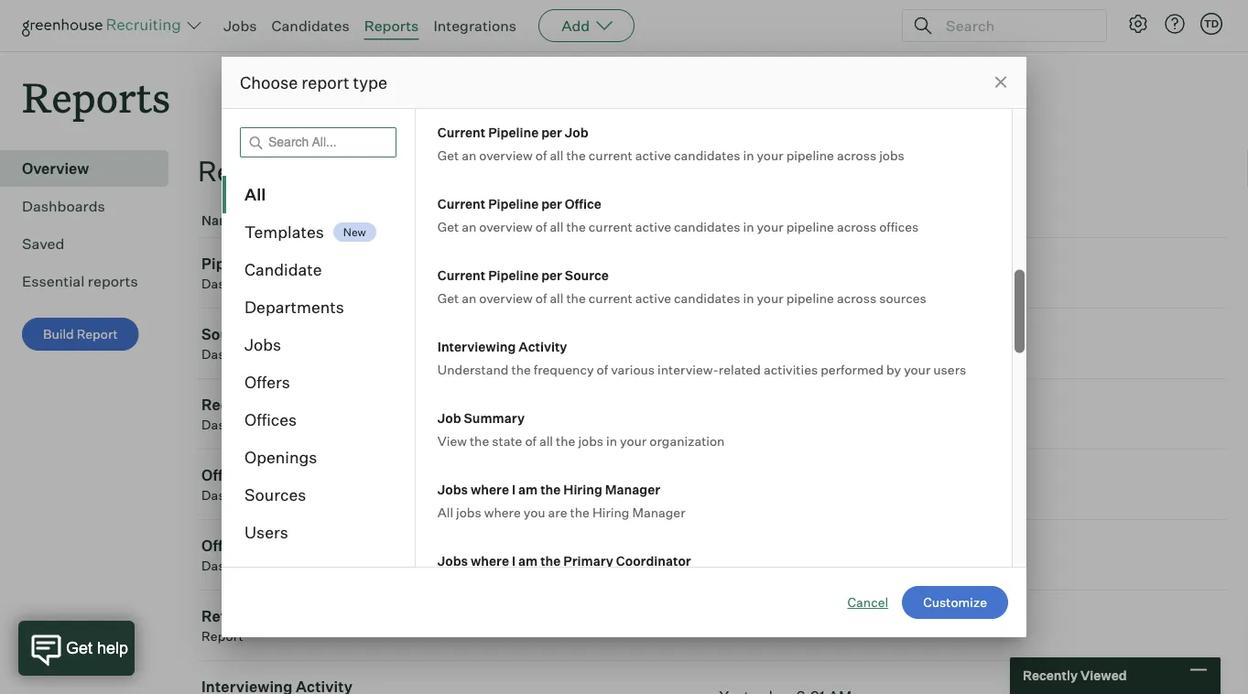 Task type: vqa. For each thing, say whether or not it's contained in the screenshot.
left Aug
no



Task type: locate. For each thing, give the bounding box(es) containing it.
Search text field
[[941, 12, 1090, 39]]

1 vertical spatial viewed
[[750, 213, 795, 229]]

across inside current pipeline per source get an overview of all the current active candidates in your pipeline across sources
[[837, 290, 877, 306]]

candidates
[[674, 147, 740, 163], [674, 218, 740, 234], [674, 290, 740, 306]]

offers up referrals
[[201, 537, 246, 555]]

candidates up current pipeline per office get an overview of all the current active candidates in your pipeline across offices
[[674, 147, 740, 163]]

2 across from the top
[[837, 218, 877, 234]]

pipeline right "last"
[[786, 218, 834, 234]]

1 vertical spatial recently
[[1023, 668, 1078, 684]]

in inside job summary view the state of all the jobs in your organization
[[606, 433, 617, 449]]

2 dashboard from the top
[[201, 346, 269, 362]]

1 an from the top
[[462, 147, 477, 163]]

departments
[[245, 297, 344, 317]]

all inside current pipeline per office get an overview of all the current active candidates in your pipeline across offices
[[550, 218, 564, 234]]

2 vertical spatial get
[[438, 290, 459, 306]]

2 vertical spatial overview
[[479, 290, 533, 306]]

current for current pipeline per source
[[589, 290, 633, 306]]

an for get an overview of all the current active candidates in your pipeline across offices
[[462, 218, 477, 234]]

current inside current pipeline per job get an overview of all the current active candidates in your pipeline across jobs
[[438, 124, 486, 140]]

1 pipeline from the top
[[786, 147, 834, 163]]

dashboard down the sourcing
[[201, 346, 269, 362]]

recently
[[198, 154, 311, 188], [1023, 668, 1078, 684]]

candidates for current pipeline per office
[[674, 218, 740, 234]]

pipeline inside current pipeline per office get an overview of all the current active candidates in your pipeline across offices
[[488, 196, 539, 212]]

your inside current pipeline per source get an overview of all the current active candidates in your pipeline across sources
[[757, 290, 784, 306]]

0 vertical spatial overview
[[479, 147, 533, 163]]

the right state
[[556, 433, 575, 449]]

1 vertical spatial an
[[462, 218, 477, 234]]

1 vertical spatial job
[[438, 410, 461, 426]]

pipeline
[[786, 147, 834, 163], [786, 218, 834, 234], [786, 290, 834, 306]]

1 current from the top
[[589, 147, 633, 163]]

1 across from the top
[[837, 147, 877, 163]]

reports down greenhouse recruiting 'image'
[[22, 70, 170, 124]]

of inside job summary view the state of all the jobs in your organization
[[525, 433, 537, 449]]

offers inside choose report type dialog
[[245, 372, 290, 392]]

in up last viewed
[[743, 147, 754, 163]]

am up the "you"
[[518, 481, 538, 497]]

all inside current pipeline per source get an overview of all the current active candidates in your pipeline across sources
[[550, 290, 564, 306]]

1 vertical spatial active
[[635, 218, 671, 234]]

active
[[635, 147, 671, 163], [635, 218, 671, 234], [635, 290, 671, 306]]

across inside current pipeline per office get an overview of all the current active candidates in your pipeline across offices
[[837, 218, 877, 234]]

build report button
[[22, 318, 139, 351]]

1 active from the top
[[635, 147, 671, 163]]

job inside job summary view the state of all the jobs in your organization
[[438, 410, 461, 426]]

1 horizontal spatial job
[[565, 124, 589, 140]]

1 vertical spatial and
[[249, 537, 276, 555]]

per inside current pipeline per office get an overview of all the current active candidates in your pipeline across offices
[[541, 196, 562, 212]]

an inside current pipeline per job get an overview of all the current active candidates in your pipeline across jobs
[[462, 147, 477, 163]]

your right by
[[904, 361, 931, 377]]

the up office
[[566, 147, 586, 163]]

all
[[245, 185, 266, 205], [438, 504, 453, 520]]

2 vertical spatial active
[[635, 290, 671, 306]]

1 vertical spatial per
[[541, 196, 562, 212]]

summary
[[464, 410, 525, 426]]

candidates up current pipeline per source get an overview of all the current active candidates in your pipeline across sources
[[674, 218, 740, 234]]

pipeline inside current pipeline per job get an overview of all the current active candidates in your pipeline across jobs
[[786, 147, 834, 163]]

2 vertical spatial current
[[589, 290, 633, 306]]

current up office
[[589, 147, 633, 163]]

1 horizontal spatial all
[[438, 504, 453, 520]]

2 candidates from the top
[[674, 218, 740, 234]]

your up activities
[[757, 290, 784, 306]]

3 candidates from the top
[[674, 290, 740, 306]]

overview inside current pipeline per job get an overview of all the current active candidates in your pipeline across jobs
[[479, 147, 533, 163]]

2 vertical spatial where
[[471, 553, 509, 569]]

0 horizontal spatial all
[[245, 185, 266, 205]]

pipeline up last viewed
[[786, 147, 834, 163]]

view
[[438, 433, 467, 449]]

recently for recently viewed
[[198, 154, 311, 188]]

1 vertical spatial candidates
[[674, 218, 740, 234]]

1 vertical spatial across
[[837, 218, 877, 234]]

all up templates
[[245, 185, 266, 205]]

the down activity at left
[[511, 361, 531, 377]]

am inside jobs where i am the hiring manager all jobs where you are the hiring manager
[[518, 481, 538, 497]]

0 vertical spatial i
[[512, 481, 516, 497]]

viewed up new
[[317, 154, 407, 188]]

1 overview from the top
[[479, 147, 533, 163]]

across for jobs
[[837, 147, 877, 163]]

3 current from the top
[[589, 290, 633, 306]]

your for jobs
[[757, 147, 784, 163]]

1 vertical spatial get
[[438, 218, 459, 234]]

all for source
[[550, 290, 564, 306]]

reports up type
[[364, 16, 419, 35]]

all
[[550, 147, 564, 163], [550, 218, 564, 234], [550, 290, 564, 306], [539, 433, 553, 449]]

an inside current pipeline per office get an overview of all the current active candidates in your pipeline across offices
[[462, 218, 477, 234]]

in up current pipeline per source get an overview of all the current active candidates in your pipeline across sources
[[743, 218, 754, 234]]

dashboard
[[201, 276, 269, 292], [201, 346, 269, 362], [201, 417, 269, 433], [201, 487, 269, 503], [201, 558, 269, 574]]

reports
[[364, 16, 419, 35], [22, 70, 170, 124]]

0 vertical spatial pipeline
[[786, 147, 834, 163]]

per inside current pipeline per source get an overview of all the current active candidates in your pipeline across sources
[[541, 267, 562, 283]]

i left primary
[[512, 553, 516, 569]]

active up various in the bottom of the page
[[635, 290, 671, 306]]

in inside current pipeline per source get an overview of all the current active candidates in your pipeline across sources
[[743, 290, 754, 306]]

2 overview from the top
[[479, 218, 533, 234]]

candidates
[[272, 16, 350, 35]]

current for current pipeline per source get an overview of all the current active candidates in your pipeline across sources
[[438, 267, 486, 283]]

td button
[[1197, 9, 1226, 38]]

1 offers and hiring dashboard from the top
[[201, 466, 322, 503]]

the right are on the left
[[570, 504, 590, 520]]

an inside current pipeline per source get an overview of all the current active candidates in your pipeline across sources
[[462, 290, 477, 306]]

recently left viewed
[[1023, 668, 1078, 684]]

the inside the interviewing activity understand the frequency of various interview-related activities performed by your users
[[511, 361, 531, 377]]

overview for office
[[479, 218, 533, 234]]

td
[[1204, 17, 1219, 30]]

active for current pipeline per source
[[635, 290, 671, 306]]

your
[[757, 147, 784, 163], [757, 218, 784, 234], [757, 290, 784, 306], [904, 361, 931, 377], [620, 433, 647, 449]]

and
[[249, 466, 276, 485], [249, 537, 276, 555]]

0 vertical spatial get
[[438, 147, 459, 163]]

2 vertical spatial an
[[462, 290, 477, 306]]

i inside jobs where i am the hiring manager all jobs where you are the hiring manager
[[512, 481, 516, 497]]

2 vertical spatial pipeline
[[786, 290, 834, 306]]

2 pipeline from the top
[[786, 218, 834, 234]]

1 dashboard from the top
[[201, 276, 269, 292]]

current inside current pipeline per source get an overview of all the current active candidates in your pipeline across sources
[[438, 267, 486, 283]]

am for primary
[[518, 553, 538, 569]]

0 vertical spatial jobs
[[879, 147, 905, 163]]

Search All... text field
[[240, 127, 396, 158]]

2 current from the top
[[438, 196, 486, 212]]

of inside current pipeline per job get an overview of all the current active candidates in your pipeline across jobs
[[536, 147, 547, 163]]

1 horizontal spatial viewed
[[750, 213, 795, 229]]

hiring right are on the left
[[592, 504, 630, 520]]

where for jobs where i am the hiring manager all jobs where you are the hiring manager
[[471, 481, 509, 497]]

where
[[471, 481, 509, 497], [484, 504, 521, 520], [471, 553, 509, 569]]

hiring
[[563, 481, 602, 497], [592, 504, 630, 520]]

offices
[[879, 218, 919, 234]]

2 vertical spatial candidates
[[674, 290, 740, 306]]

3 pipeline from the top
[[786, 290, 834, 306]]

1 vertical spatial report
[[201, 628, 244, 644]]

0 horizontal spatial recently
[[198, 154, 311, 188]]

interview-
[[658, 361, 719, 377]]

pipeline
[[488, 124, 539, 140], [488, 196, 539, 212], [201, 255, 260, 273], [488, 267, 539, 283]]

jobs where i am the hiring manager all jobs where you are the hiring manager
[[438, 481, 686, 520]]

and down sources
[[249, 537, 276, 555]]

an
[[462, 147, 477, 163], [462, 218, 477, 234], [462, 290, 477, 306]]

0 vertical spatial viewed
[[317, 154, 407, 188]]

referrals over time report
[[201, 607, 346, 644]]

current down office
[[589, 218, 633, 234]]

add button
[[539, 9, 635, 42]]

1 am from the top
[[518, 481, 538, 497]]

job up office
[[565, 124, 589, 140]]

0 vertical spatial hiring
[[279, 466, 322, 485]]

in inside current pipeline per office get an overview of all the current active candidates in your pipeline across offices
[[743, 218, 754, 234]]

i
[[512, 481, 516, 497], [512, 553, 516, 569]]

3 per from the top
[[541, 267, 562, 283]]

i down state
[[512, 481, 516, 497]]

hiring up sources
[[279, 466, 322, 485]]

pipeline for jobs
[[786, 147, 834, 163]]

report inside button
[[77, 326, 118, 342]]

1 vertical spatial offers and hiring dashboard
[[201, 537, 322, 574]]

0 vertical spatial active
[[635, 147, 671, 163]]

the
[[566, 147, 586, 163], [566, 218, 586, 234], [566, 290, 586, 306], [511, 361, 531, 377], [470, 433, 489, 449], [556, 433, 575, 449], [540, 481, 561, 497], [570, 504, 590, 520], [540, 553, 561, 569]]

2 current from the top
[[589, 218, 633, 234]]

5 dashboard from the top
[[201, 558, 269, 574]]

pipeline inside current pipeline per source get an overview of all the current active candidates in your pipeline across sources
[[786, 290, 834, 306]]

current
[[438, 124, 486, 140], [438, 196, 486, 212], [438, 267, 486, 283]]

3 get from the top
[[438, 290, 459, 306]]

the up are on the left
[[540, 481, 561, 497]]

your inside current pipeline per office get an overview of all the current active candidates in your pipeline across offices
[[757, 218, 784, 234]]

0 vertical spatial an
[[462, 147, 477, 163]]

active up current pipeline per source get an overview of all the current active candidates in your pipeline across sources
[[635, 218, 671, 234]]

all inside current pipeline per job get an overview of all the current active candidates in your pipeline across jobs
[[550, 147, 564, 163]]

1 vertical spatial jobs
[[578, 433, 604, 449]]

0 horizontal spatial viewed
[[317, 154, 407, 188]]

job
[[565, 124, 589, 140], [438, 410, 461, 426]]

get inside current pipeline per job get an overview of all the current active candidates in your pipeline across jobs
[[438, 147, 459, 163]]

all down view
[[438, 504, 453, 520]]

your up last viewed
[[757, 147, 784, 163]]

offers up recruiting efficiency dashboard
[[245, 372, 290, 392]]

of inside current pipeline per source get an overview of all the current active candidates in your pipeline across sources
[[536, 290, 547, 306]]

hiring up are on the left
[[563, 481, 602, 497]]

3 overview from the top
[[479, 290, 533, 306]]

in down various in the bottom of the page
[[606, 433, 617, 449]]

1 vertical spatial reports
[[22, 70, 170, 124]]

0 vertical spatial all
[[245, 185, 266, 205]]

saved link
[[22, 233, 161, 255]]

pipeline for current pipeline per office
[[488, 196, 539, 212]]

in up related
[[743, 290, 754, 306]]

2 vertical spatial current
[[438, 267, 486, 283]]

1 vertical spatial all
[[438, 504, 453, 520]]

your for offices
[[757, 218, 784, 234]]

recently viewed
[[198, 154, 407, 188]]

offers up sources
[[201, 466, 246, 485]]

manager down organization
[[605, 481, 660, 497]]

jobs inside job summary view the state of all the jobs in your organization
[[578, 433, 604, 449]]

report inside referrals over time report
[[201, 628, 244, 644]]

0 vertical spatial reports
[[364, 16, 419, 35]]

0 horizontal spatial reports
[[22, 70, 170, 124]]

jobs inside jobs where i am the hiring manager all jobs where you are the hiring manager
[[456, 504, 481, 520]]

1 horizontal spatial report
[[201, 628, 244, 644]]

0 vertical spatial per
[[541, 124, 562, 140]]

overview link
[[22, 158, 161, 180]]

source
[[565, 267, 609, 283]]

pipeline health dashboard
[[201, 255, 309, 292]]

1 current from the top
[[438, 124, 486, 140]]

offers
[[245, 372, 290, 392], [201, 466, 246, 485], [201, 537, 246, 555]]

build
[[43, 326, 74, 342]]

and up sources
[[249, 466, 276, 485]]

dashboard down recruiting
[[201, 417, 269, 433]]

in
[[743, 147, 754, 163], [743, 218, 754, 234], [743, 290, 754, 306], [606, 433, 617, 449]]

1 vertical spatial current
[[438, 196, 486, 212]]

2 offers and hiring dashboard from the top
[[201, 537, 322, 574]]

across for offices
[[837, 218, 877, 234]]

0 vertical spatial am
[[518, 481, 538, 497]]

0 vertical spatial and
[[249, 466, 276, 485]]

health
[[263, 255, 309, 273]]

2 an from the top
[[462, 218, 477, 234]]

current
[[589, 147, 633, 163], [589, 218, 633, 234], [589, 290, 633, 306]]

0 vertical spatial report
[[77, 326, 118, 342]]

jobs left the "you"
[[456, 504, 481, 520]]

all inside job summary view the state of all the jobs in your organization
[[539, 433, 553, 449]]

integrations
[[434, 16, 517, 35]]

your right "last"
[[757, 218, 784, 234]]

dashboards
[[22, 197, 105, 215]]

dashboard down users
[[201, 558, 269, 574]]

candidates inside current pipeline per job get an overview of all the current active candidates in your pipeline across jobs
[[674, 147, 740, 163]]

1 i from the top
[[512, 481, 516, 497]]

3 current from the top
[[438, 267, 486, 283]]

referrals
[[201, 607, 268, 626]]

active inside current pipeline per source get an overview of all the current active candidates in your pipeline across sources
[[635, 290, 671, 306]]

your inside job summary view the state of all the jobs in your organization
[[620, 433, 647, 449]]

hiring
[[279, 466, 322, 485], [279, 537, 322, 555]]

recruiting efficiency dashboard
[[201, 396, 351, 433]]

2 vertical spatial per
[[541, 267, 562, 283]]

candidates inside current pipeline per office get an overview of all the current active candidates in your pipeline across offices
[[674, 218, 740, 234]]

the down source
[[566, 290, 586, 306]]

the inside current pipeline per job get an overview of all the current active candidates in your pipeline across jobs
[[566, 147, 586, 163]]

saved
[[22, 235, 64, 253]]

jobs up jobs where i am the hiring manager all jobs where you are the hiring manager
[[578, 433, 604, 449]]

1 vertical spatial i
[[512, 553, 516, 569]]

current inside current pipeline per office get an overview of all the current active candidates in your pipeline across offices
[[438, 196, 486, 212]]

1 vertical spatial current
[[589, 218, 633, 234]]

candidates link
[[272, 16, 350, 35]]

your for sources
[[757, 290, 784, 306]]

job up view
[[438, 410, 461, 426]]

recently for recently viewed
[[1023, 668, 1078, 684]]

your left organization
[[620, 433, 647, 449]]

reports
[[88, 272, 138, 290]]

get
[[438, 147, 459, 163], [438, 218, 459, 234], [438, 290, 459, 306]]

jobs
[[879, 147, 905, 163], [578, 433, 604, 449], [456, 504, 481, 520]]

am down the "you"
[[518, 553, 538, 569]]

overview inside current pipeline per office get an overview of all the current active candidates in your pipeline across offices
[[479, 218, 533, 234]]

candidates inside current pipeline per source get an overview of all the current active candidates in your pipeline across sources
[[674, 290, 740, 306]]

1 candidates from the top
[[674, 147, 740, 163]]

candidates up the interviewing activity understand the frequency of various interview-related activities performed by your users
[[674, 290, 740, 306]]

recently viewed
[[1023, 668, 1127, 684]]

in inside current pipeline per job get an overview of all the current active candidates in your pipeline across jobs
[[743, 147, 754, 163]]

pipeline inside current pipeline per office get an overview of all the current active candidates in your pipeline across offices
[[786, 218, 834, 234]]

1 get from the top
[[438, 147, 459, 163]]

1 vertical spatial offers
[[201, 466, 246, 485]]

2 vertical spatial offers
[[201, 537, 246, 555]]

offers and hiring dashboard
[[201, 466, 322, 503], [201, 537, 322, 574]]

3 across from the top
[[837, 290, 877, 306]]

1 vertical spatial overview
[[479, 218, 533, 234]]

report down referrals
[[201, 628, 244, 644]]

interviewing activity understand the frequency of various interview-related activities performed by your users
[[438, 338, 966, 377]]

1 vertical spatial where
[[484, 504, 521, 520]]

pipeline up activities
[[786, 290, 834, 306]]

manager
[[605, 481, 660, 497], [632, 504, 686, 520]]

0 vertical spatial offers and hiring dashboard
[[201, 466, 322, 503]]

dashboard inside pipeline health dashboard
[[201, 276, 269, 292]]

0 vertical spatial across
[[837, 147, 877, 163]]

0 vertical spatial current
[[589, 147, 633, 163]]

pipeline inside current pipeline per job get an overview of all the current active candidates in your pipeline across jobs
[[488, 124, 539, 140]]

recruiting
[[201, 396, 277, 414]]

per for source
[[541, 267, 562, 283]]

viewed right "last"
[[750, 213, 795, 229]]

2 get from the top
[[438, 218, 459, 234]]

of inside current pipeline per office get an overview of all the current active candidates in your pipeline across offices
[[536, 218, 547, 234]]

3 dashboard from the top
[[201, 417, 269, 433]]

candidate
[[245, 260, 322, 280]]

2 horizontal spatial jobs
[[879, 147, 905, 163]]

2 i from the top
[[512, 553, 516, 569]]

customize
[[923, 594, 987, 610]]

current inside current pipeline per source get an overview of all the current active candidates in your pipeline across sources
[[589, 290, 633, 306]]

get inside current pipeline per source get an overview of all the current active candidates in your pipeline across sources
[[438, 290, 459, 306]]

1 per from the top
[[541, 124, 562, 140]]

across
[[837, 147, 877, 163], [837, 218, 877, 234], [837, 290, 877, 306]]

0 vertical spatial job
[[565, 124, 589, 140]]

candidates for current pipeline per job
[[674, 147, 740, 163]]

active up current pipeline per office get an overview of all the current active candidates in your pipeline across offices
[[635, 147, 671, 163]]

current inside current pipeline per office get an overview of all the current active candidates in your pipeline across offices
[[589, 218, 633, 234]]

1 and from the top
[[249, 466, 276, 485]]

1 horizontal spatial recently
[[1023, 668, 1078, 684]]

offers and hiring dashboard up users
[[201, 466, 322, 503]]

per inside current pipeline per job get an overview of all the current active candidates in your pipeline across jobs
[[541, 124, 562, 140]]

0 vertical spatial offers
[[245, 372, 290, 392]]

active inside current pipeline per office get an overview of all the current active candidates in your pipeline across offices
[[635, 218, 671, 234]]

am for hiring
[[518, 481, 538, 497]]

2 per from the top
[[541, 196, 562, 212]]

of inside the interviewing activity understand the frequency of various interview-related activities performed by your users
[[597, 361, 608, 377]]

0 vertical spatial recently
[[198, 154, 311, 188]]

current inside current pipeline per job get an overview of all the current active candidates in your pipeline across jobs
[[589, 147, 633, 163]]

your inside current pipeline per job get an overview of all the current active candidates in your pipeline across jobs
[[757, 147, 784, 163]]

0 horizontal spatial jobs
[[456, 504, 481, 520]]

the down office
[[566, 218, 586, 234]]

0 vertical spatial where
[[471, 481, 509, 497]]

0 horizontal spatial report
[[77, 326, 118, 342]]

2 vertical spatial across
[[837, 290, 877, 306]]

the inside current pipeline per source get an overview of all the current active candidates in your pipeline across sources
[[566, 290, 586, 306]]

pipeline inside current pipeline per source get an overview of all the current active candidates in your pipeline across sources
[[488, 267, 539, 283]]

an for get an overview of all the current active candidates in your pipeline across jobs
[[462, 147, 477, 163]]

dashboard up users
[[201, 487, 269, 503]]

1 vertical spatial hiring
[[279, 537, 322, 555]]

overview inside current pipeline per source get an overview of all the current active candidates in your pipeline across sources
[[479, 290, 533, 306]]

dashboard up the sourcing
[[201, 276, 269, 292]]

1 horizontal spatial reports
[[364, 16, 419, 35]]

get inside current pipeline per office get an overview of all the current active candidates in your pipeline across offices
[[438, 218, 459, 234]]

current down source
[[589, 290, 633, 306]]

0 horizontal spatial job
[[438, 410, 461, 426]]

recently up name
[[198, 154, 311, 188]]

2 vertical spatial jobs
[[456, 504, 481, 520]]

in for jobs
[[743, 147, 754, 163]]

viewed for recently viewed
[[317, 154, 407, 188]]

overview for job
[[479, 147, 533, 163]]

an for get an overview of all the current active candidates in your pipeline across sources
[[462, 290, 477, 306]]

3 an from the top
[[462, 290, 477, 306]]

report right the build
[[77, 326, 118, 342]]

jobs up offices
[[879, 147, 905, 163]]

the left primary
[[540, 553, 561, 569]]

organization
[[650, 433, 725, 449]]

hiring down sources
[[279, 537, 322, 555]]

active inside current pipeline per job get an overview of all the current active candidates in your pipeline across jobs
[[635, 147, 671, 163]]

0 vertical spatial candidates
[[674, 147, 740, 163]]

1 vertical spatial am
[[518, 553, 538, 569]]

manager up coordinator
[[632, 504, 686, 520]]

1 vertical spatial pipeline
[[786, 218, 834, 234]]

jobs inside jobs where i am the hiring manager all jobs where you are the hiring manager
[[438, 481, 468, 497]]

2 am from the top
[[518, 553, 538, 569]]

pipeline for current pipeline per source
[[488, 267, 539, 283]]

0 vertical spatial current
[[438, 124, 486, 140]]

am
[[518, 481, 538, 497], [518, 553, 538, 569]]

across inside current pipeline per job get an overview of all the current active candidates in your pipeline across jobs
[[837, 147, 877, 163]]

3 active from the top
[[635, 290, 671, 306]]

offers and hiring dashboard down sources
[[201, 537, 322, 574]]

2 active from the top
[[635, 218, 671, 234]]

1 horizontal spatial jobs
[[578, 433, 604, 449]]



Task type: describe. For each thing, give the bounding box(es) containing it.
essential reports link
[[22, 270, 161, 292]]

activity
[[519, 338, 567, 354]]

get for current pipeline per office get an overview of all the current active candidates in your pipeline across offices
[[438, 218, 459, 234]]

are
[[548, 504, 567, 520]]

sourcing
[[201, 325, 267, 344]]

reports link
[[364, 16, 419, 35]]

per for job
[[541, 124, 562, 140]]

customize button
[[902, 586, 1008, 619]]

0 vertical spatial hiring
[[563, 481, 602, 497]]

i for hiring
[[512, 481, 516, 497]]

1 vertical spatial manager
[[632, 504, 686, 520]]

report
[[302, 72, 350, 92]]

sources
[[245, 485, 306, 505]]

all for office
[[550, 218, 564, 234]]

1 vertical spatial hiring
[[592, 504, 630, 520]]

sourcing dashboard
[[201, 325, 269, 362]]

users
[[245, 522, 288, 543]]

type
[[353, 72, 387, 92]]

dashboard inside recruiting efficiency dashboard
[[201, 417, 269, 433]]

primary
[[563, 553, 614, 569]]

current for current pipeline per office get an overview of all the current active candidates in your pipeline across offices
[[438, 196, 486, 212]]

essential reports
[[22, 272, 138, 290]]

state
[[492, 433, 522, 449]]

all for job
[[550, 147, 564, 163]]

1 hiring from the top
[[279, 466, 322, 485]]

across for sources
[[837, 290, 877, 306]]

get for current pipeline per source get an overview of all the current active candidates in your pipeline across sources
[[438, 290, 459, 306]]

cancel link
[[848, 593, 888, 612]]

of for job
[[536, 147, 547, 163]]

efficiency
[[281, 396, 351, 414]]

jobs inside current pipeline per job get an overview of all the current active candidates in your pipeline across jobs
[[879, 147, 905, 163]]

new
[[343, 225, 366, 239]]

current pipeline per source get an overview of all the current active candidates in your pipeline across sources
[[438, 267, 927, 306]]

pipeline for sources
[[786, 290, 834, 306]]

related
[[719, 361, 761, 377]]

choose report type dialog
[[222, 57, 1027, 637]]

choose report type
[[240, 72, 387, 92]]

viewed for last viewed
[[750, 213, 795, 229]]

of for source
[[536, 290, 547, 306]]

in for offices
[[743, 218, 754, 234]]

sources
[[879, 290, 927, 306]]

integrations link
[[434, 16, 517, 35]]

i for primary
[[512, 553, 516, 569]]

build report
[[43, 326, 118, 342]]

over
[[271, 607, 305, 626]]

interviewing
[[438, 338, 516, 354]]

users
[[934, 361, 966, 377]]

active for current pipeline per office
[[635, 218, 671, 234]]

you
[[524, 504, 545, 520]]

pipeline for offices
[[786, 218, 834, 234]]

greenhouse recruiting image
[[22, 15, 187, 37]]

candidates for current pipeline per source
[[674, 290, 740, 306]]

name
[[201, 213, 239, 229]]

2 hiring from the top
[[279, 537, 322, 555]]

overview for source
[[479, 290, 533, 306]]

understand
[[438, 361, 509, 377]]

jobs for jobs where i am the hiring manager all jobs where you are the hiring manager
[[456, 504, 481, 520]]

job summary view the state of all the jobs in your organization
[[438, 410, 725, 449]]

get for current pipeline per job get an overview of all the current active candidates in your pipeline across jobs
[[438, 147, 459, 163]]

your inside the interviewing activity understand the frequency of various interview-related activities performed by your users
[[904, 361, 931, 377]]

current for current pipeline per office
[[589, 218, 633, 234]]

office
[[565, 196, 602, 212]]

by
[[887, 361, 901, 377]]

essential
[[22, 272, 85, 290]]

templates
[[245, 222, 324, 242]]

4 dashboard from the top
[[201, 487, 269, 503]]

of for office
[[536, 218, 547, 234]]

all inside jobs where i am the hiring manager all jobs where you are the hiring manager
[[438, 504, 453, 520]]

last
[[719, 213, 747, 229]]

various
[[611, 361, 655, 377]]

activities
[[764, 361, 818, 377]]

current pipeline per office get an overview of all the current active candidates in your pipeline across offices
[[438, 196, 919, 234]]

the inside current pipeline per office get an overview of all the current active candidates in your pipeline across offices
[[566, 218, 586, 234]]

choose
[[240, 72, 298, 92]]

offices
[[245, 410, 297, 430]]

pipeline inside pipeline health dashboard
[[201, 255, 260, 273]]

frequency
[[534, 361, 594, 377]]

cancel
[[848, 594, 888, 610]]

job inside current pipeline per job get an overview of all the current active candidates in your pipeline across jobs
[[565, 124, 589, 140]]

configure image
[[1127, 13, 1149, 35]]

jobs where i am the primary coordinator
[[438, 553, 691, 569]]

openings
[[245, 447, 317, 468]]

current for current pipeline per job
[[589, 147, 633, 163]]

per for office
[[541, 196, 562, 212]]

performed
[[821, 361, 884, 377]]

overview
[[22, 160, 89, 178]]

td button
[[1201, 13, 1223, 35]]

current for current pipeline per job get an overview of all the current active candidates in your pipeline across jobs
[[438, 124, 486, 140]]

2 and from the top
[[249, 537, 276, 555]]

jobs for job summary view the state of all the jobs in your organization
[[578, 433, 604, 449]]

active for current pipeline per job
[[635, 147, 671, 163]]

dashboards link
[[22, 195, 161, 217]]

current pipeline per job get an overview of all the current active candidates in your pipeline across jobs
[[438, 124, 905, 163]]

in for sources
[[743, 290, 754, 306]]

the down summary
[[470, 433, 489, 449]]

pipeline for current pipeline per job
[[488, 124, 539, 140]]

add
[[562, 16, 590, 35]]

viewed
[[1081, 668, 1127, 684]]

jobs link
[[223, 16, 257, 35]]

coordinator
[[616, 553, 691, 569]]

time
[[308, 607, 346, 626]]

0 vertical spatial manager
[[605, 481, 660, 497]]

last viewed
[[719, 213, 795, 229]]

where for jobs where i am the primary coordinator
[[471, 553, 509, 569]]



